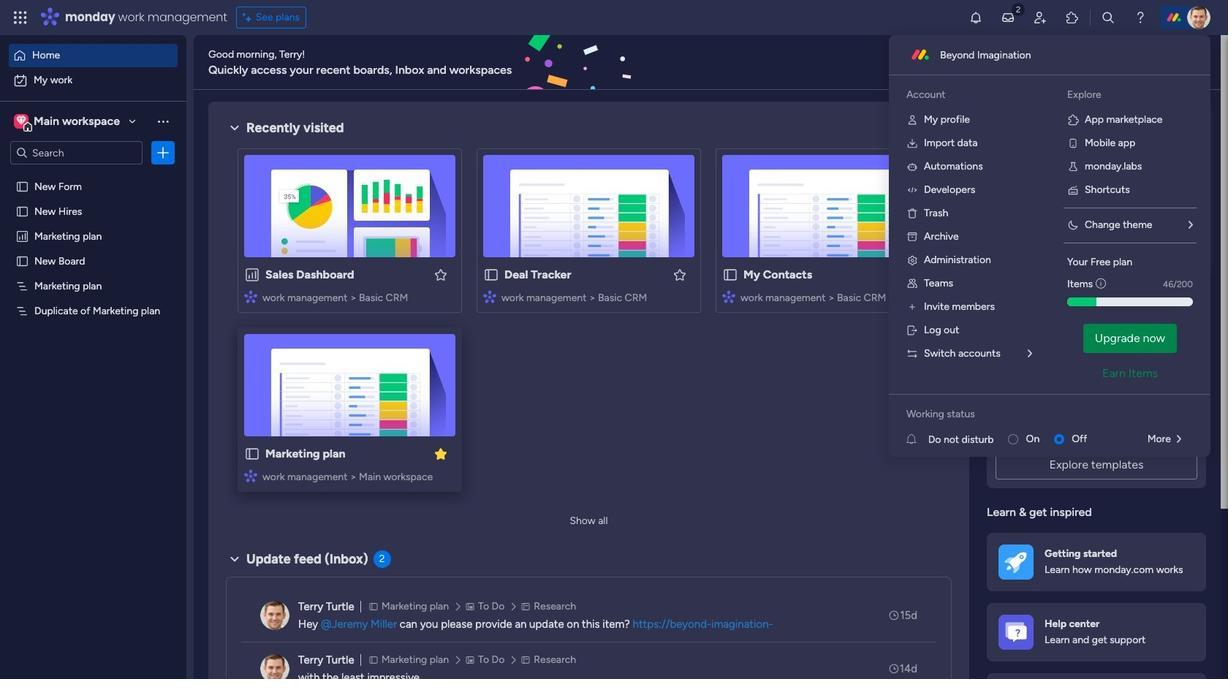 Task type: locate. For each thing, give the bounding box(es) containing it.
administration image
[[907, 254, 918, 266]]

remove from favorites image
[[434, 446, 448, 461]]

1 horizontal spatial add to favorites image
[[912, 267, 926, 282]]

2 terry turtle image from the top
[[260, 654, 290, 679]]

1 horizontal spatial public dashboard image
[[244, 267, 260, 283]]

help image
[[1133, 10, 1148, 25]]

1 vertical spatial list arrow image
[[1177, 434, 1182, 445]]

0 horizontal spatial public dashboard image
[[15, 229, 29, 243]]

add to favorites image
[[673, 267, 687, 282]]

list arrow image
[[1028, 349, 1032, 359], [1177, 434, 1182, 445]]

public dashboard image
[[15, 229, 29, 243], [244, 267, 260, 283]]

select product image
[[13, 10, 28, 25]]

v2 info image
[[1096, 276, 1106, 292]]

1 terry turtle image from the top
[[260, 601, 290, 630]]

1 vertical spatial public dashboard image
[[244, 267, 260, 283]]

public board image
[[15, 204, 29, 218], [15, 254, 29, 268], [722, 267, 738, 283]]

1 add to favorites image from the left
[[434, 267, 448, 282]]

automations image
[[907, 161, 918, 173]]

monday.labs image
[[1067, 161, 1079, 173]]

0 horizontal spatial add to favorites image
[[434, 267, 448, 282]]

list arrow image
[[1189, 220, 1193, 230]]

teams image
[[907, 278, 918, 290]]

1 vertical spatial invite members image
[[907, 301, 918, 313]]

trash image
[[907, 208, 918, 219]]

invite members image up log out icon
[[907, 301, 918, 313]]

list box
[[0, 171, 186, 520]]

mobile app image
[[1067, 137, 1079, 149]]

1 horizontal spatial public board image
[[244, 446, 260, 462]]

2 vertical spatial option
[[0, 173, 186, 176]]

search everything image
[[1101, 10, 1116, 25]]

workspace image
[[14, 113, 29, 129]]

option
[[9, 44, 178, 67], [9, 69, 178, 92], [0, 173, 186, 176]]

0 vertical spatial terry turtle image
[[260, 601, 290, 630]]

see plans image
[[243, 10, 256, 26]]

0 vertical spatial public dashboard image
[[15, 229, 29, 243]]

1 vertical spatial public board image
[[483, 267, 499, 283]]

0 vertical spatial invite members image
[[1033, 10, 1048, 25]]

close recently visited image
[[226, 119, 243, 137]]

public board image
[[15, 179, 29, 193], [483, 267, 499, 283], [244, 446, 260, 462]]

shortcuts image
[[1067, 184, 1079, 196]]

close update feed (inbox) image
[[226, 551, 243, 568]]

0 horizontal spatial list arrow image
[[1028, 349, 1032, 359]]

add to favorites image
[[434, 267, 448, 282], [912, 267, 926, 282]]

terry turtle image
[[260, 601, 290, 630], [260, 654, 290, 679]]

0 vertical spatial list arrow image
[[1028, 349, 1032, 359]]

2 add to favorites image from the left
[[912, 267, 926, 282]]

0 vertical spatial option
[[9, 44, 178, 67]]

component image
[[244, 469, 257, 482]]

help center element
[[987, 603, 1206, 662]]

switch accounts image
[[907, 348, 918, 360]]

0 horizontal spatial public board image
[[15, 179, 29, 193]]

1 horizontal spatial invite members image
[[1033, 10, 1048, 25]]

2 vertical spatial public board image
[[244, 446, 260, 462]]

1 vertical spatial terry turtle image
[[260, 654, 290, 679]]

invite members image right 2 'icon'
[[1033, 10, 1048, 25]]

invite members image
[[1033, 10, 1048, 25], [907, 301, 918, 313]]

2 horizontal spatial public board image
[[483, 267, 499, 283]]

workspace image
[[16, 113, 26, 129]]



Task type: vqa. For each thing, say whether or not it's contained in the screenshot.
the Public Dashboard image
yes



Task type: describe. For each thing, give the bounding box(es) containing it.
terry turtle image
[[1187, 6, 1211, 29]]

Search in workspace field
[[31, 144, 122, 161]]

change theme image
[[1067, 219, 1079, 231]]

templates image image
[[1000, 294, 1193, 395]]

2 element
[[373, 551, 391, 568]]

1 vertical spatial option
[[9, 69, 178, 92]]

workspace selection element
[[14, 113, 122, 132]]

1 horizontal spatial list arrow image
[[1177, 434, 1182, 445]]

my profile image
[[907, 114, 918, 126]]

public dashboard image inside quick search results 'list box'
[[244, 267, 260, 283]]

public board image for "remove from favorites" icon
[[244, 446, 260, 462]]

public board image for add to favorites icon
[[483, 267, 499, 283]]

log out image
[[907, 325, 918, 336]]

developers image
[[907, 184, 918, 196]]

notifications image
[[969, 10, 983, 25]]

monday marketplace image
[[1065, 10, 1080, 25]]

0 vertical spatial public board image
[[15, 179, 29, 193]]

quick search results list box
[[226, 137, 952, 510]]

v2 surfce notifications image
[[907, 432, 928, 447]]

import data image
[[907, 137, 918, 149]]

2 image
[[1012, 1, 1025, 17]]

archive image
[[907, 231, 918, 243]]

workspace options image
[[156, 114, 170, 129]]

v2 user feedback image
[[999, 54, 1010, 71]]

options image
[[156, 145, 170, 160]]

0 horizontal spatial invite members image
[[907, 301, 918, 313]]

getting started element
[[987, 533, 1206, 591]]

update feed image
[[1001, 10, 1016, 25]]



